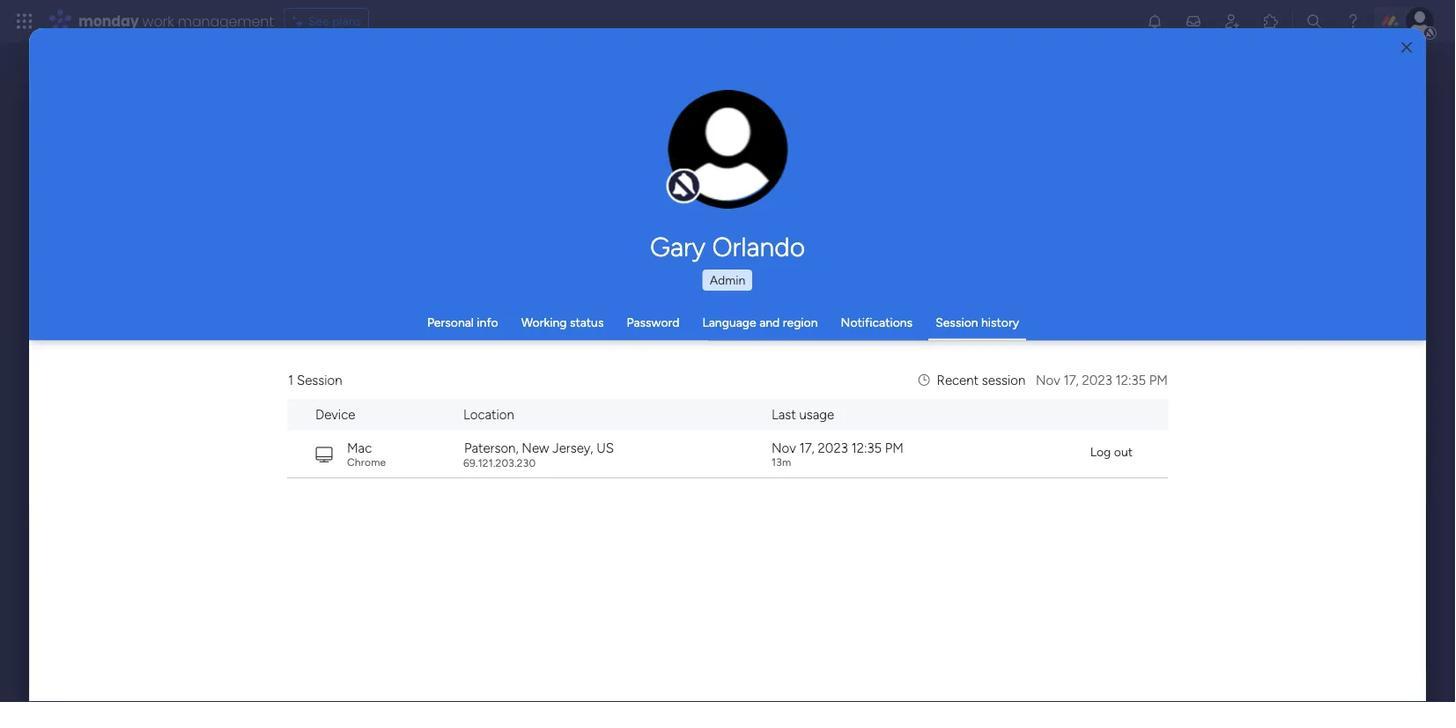Task type: vqa. For each thing, say whether or not it's contained in the screenshot.
Main for Main Table
no



Task type: locate. For each thing, give the bounding box(es) containing it.
work
[[142, 11, 174, 31]]

paterson,
[[464, 440, 519, 456]]

gary orlando image
[[1406, 7, 1435, 35]]

0 horizontal spatial session
[[297, 372, 342, 388]]

log out button
[[1084, 438, 1140, 466]]

language
[[703, 315, 757, 330]]

nov 17, 2023 12:35 pm 13m
[[772, 440, 904, 469]]

language and region link
[[703, 315, 818, 330]]

notifications image
[[1147, 12, 1164, 30]]

1 horizontal spatial pm
[[1150, 372, 1169, 388]]

13m
[[772, 456, 792, 469]]

location
[[464, 407, 514, 423]]

1 horizontal spatial session
[[936, 315, 979, 330]]

password
[[627, 315, 680, 330]]

1 horizontal spatial 2023
[[1083, 372, 1113, 388]]

nov
[[1036, 372, 1061, 388], [772, 440, 796, 456]]

0 vertical spatial 2023
[[1083, 372, 1113, 388]]

change
[[691, 159, 731, 173]]

1 vertical spatial nov
[[772, 440, 796, 456]]

2023 up log
[[1083, 372, 1113, 388]]

1 horizontal spatial 17,
[[1064, 372, 1079, 388]]

profile
[[733, 159, 766, 173]]

1 vertical spatial 2023
[[818, 440, 848, 456]]

nov inside nov 17, 2023 12:35 pm 13m
[[772, 440, 796, 456]]

region
[[783, 315, 818, 330]]

pm for nov 17, 2023 12:35 pm 13m
[[885, 440, 904, 456]]

17, inside nov 17, 2023 12:35 pm 13m
[[800, 440, 815, 456]]

nov for nov 17, 2023 12:35 pm
[[1036, 372, 1061, 388]]

1 horizontal spatial 12:35
[[1116, 372, 1147, 388]]

last usage
[[772, 407, 835, 423]]

see
[[308, 14, 329, 29]]

pm inside nov 17, 2023 12:35 pm 13m
[[885, 440, 904, 456]]

personal info
[[427, 315, 498, 330]]

session left history
[[936, 315, 979, 330]]

dapulse time image
[[919, 372, 930, 388]]

last
[[772, 407, 796, 423]]

working
[[521, 315, 567, 330]]

17,
[[1064, 372, 1079, 388], [800, 440, 815, 456]]

0 horizontal spatial pm
[[885, 440, 904, 456]]

see plans
[[308, 14, 361, 29]]

invite members image
[[1224, 12, 1242, 30]]

nov for nov 17, 2023 12:35 pm 13m
[[772, 440, 796, 456]]

2023 down usage
[[818, 440, 848, 456]]

12:35 inside nov 17, 2023 12:35 pm 13m
[[852, 440, 882, 456]]

mac chrome
[[347, 440, 386, 469]]

picture
[[710, 174, 746, 188]]

0 vertical spatial 12:35
[[1116, 372, 1147, 388]]

17, right 13m
[[800, 440, 815, 456]]

history
[[982, 315, 1020, 330]]

12:35
[[1116, 372, 1147, 388], [852, 440, 882, 456]]

out
[[1115, 445, 1133, 460]]

gary orlando button
[[486, 231, 970, 263]]

17, right session
[[1064, 372, 1079, 388]]

0 vertical spatial nov
[[1036, 372, 1061, 388]]

nov right session
[[1036, 372, 1061, 388]]

1 session
[[288, 372, 342, 388]]

change profile picture button
[[668, 90, 788, 210]]

admin
[[710, 273, 746, 288]]

nov down last
[[772, 440, 796, 456]]

2023 inside nov 17, 2023 12:35 pm 13m
[[818, 440, 848, 456]]

jersey,
[[553, 440, 593, 456]]

0 horizontal spatial 17,
[[800, 440, 815, 456]]

69.121.203.230
[[464, 457, 536, 469]]

session
[[936, 315, 979, 330], [297, 372, 342, 388]]

device
[[315, 407, 355, 423]]

0 horizontal spatial 2023
[[818, 440, 848, 456]]

1 vertical spatial 17,
[[800, 440, 815, 456]]

session history link
[[936, 315, 1020, 330]]

status
[[570, 315, 604, 330]]

nov 17, 2023 12:35 pm
[[1036, 372, 1169, 388]]

12:35 right 13m
[[852, 440, 882, 456]]

gary orlando dialog
[[29, 28, 1427, 702]]

search everything image
[[1306, 12, 1324, 30]]

2023
[[1083, 372, 1113, 388], [818, 440, 848, 456]]

0 vertical spatial 17,
[[1064, 372, 1079, 388]]

1 horizontal spatial nov
[[1036, 372, 1061, 388]]

see plans button
[[284, 8, 369, 34]]

0 horizontal spatial 12:35
[[852, 440, 882, 456]]

pm
[[1150, 372, 1169, 388], [885, 440, 904, 456]]

session right 1
[[297, 372, 342, 388]]

0 horizontal spatial nov
[[772, 440, 796, 456]]

recent session
[[937, 372, 1026, 388]]

new
[[522, 440, 549, 456]]

log
[[1091, 445, 1112, 460]]

1 vertical spatial session
[[297, 372, 342, 388]]

help image
[[1345, 12, 1362, 30]]

and
[[760, 315, 780, 330]]

1 vertical spatial pm
[[885, 440, 904, 456]]

1 vertical spatial 12:35
[[852, 440, 882, 456]]

0 vertical spatial pm
[[1150, 372, 1169, 388]]

12:35 up out
[[1116, 372, 1147, 388]]



Task type: describe. For each thing, give the bounding box(es) containing it.
monday work management
[[78, 11, 274, 31]]

monday
[[78, 11, 139, 31]]

notifications
[[841, 315, 913, 330]]

gary orlando
[[650, 231, 805, 263]]

17, for nov 17, 2023 12:35 pm
[[1064, 372, 1079, 388]]

chrome
[[347, 456, 386, 469]]

recent
[[937, 372, 979, 388]]

working status
[[521, 315, 604, 330]]

12:35 for nov 17, 2023 12:35 pm
[[1116, 372, 1147, 388]]

change profile picture
[[691, 159, 766, 188]]

password link
[[627, 315, 680, 330]]

17, for nov 17, 2023 12:35 pm 13m
[[800, 440, 815, 456]]

language and region
[[703, 315, 818, 330]]

personal info link
[[427, 315, 498, 330]]

mac
[[347, 440, 372, 456]]

0 vertical spatial session
[[936, 315, 979, 330]]

select product image
[[16, 12, 33, 30]]

us
[[597, 440, 614, 456]]

2023 for nov 17, 2023 12:35 pm
[[1083, 372, 1113, 388]]

12:35 for nov 17, 2023 12:35 pm 13m
[[852, 440, 882, 456]]

session
[[982, 372, 1026, 388]]

session history
[[936, 315, 1020, 330]]

paterson, new jersey, us 69.121.203.230
[[464, 440, 614, 469]]

management
[[178, 11, 274, 31]]

pm for nov 17, 2023 12:35 pm
[[1150, 372, 1169, 388]]

2023 for nov 17, 2023 12:35 pm 13m
[[818, 440, 848, 456]]

personal
[[427, 315, 474, 330]]

close image
[[1402, 41, 1413, 54]]

inbox image
[[1185, 12, 1203, 30]]

orlando
[[712, 231, 805, 263]]

apps image
[[1263, 12, 1280, 30]]

plans
[[332, 14, 361, 29]]

log out
[[1091, 445, 1133, 460]]

info
[[477, 315, 498, 330]]

working status link
[[521, 315, 604, 330]]

notifications link
[[841, 315, 913, 330]]

1
[[288, 372, 294, 388]]

usage
[[800, 407, 835, 423]]

gary
[[650, 231, 706, 263]]



